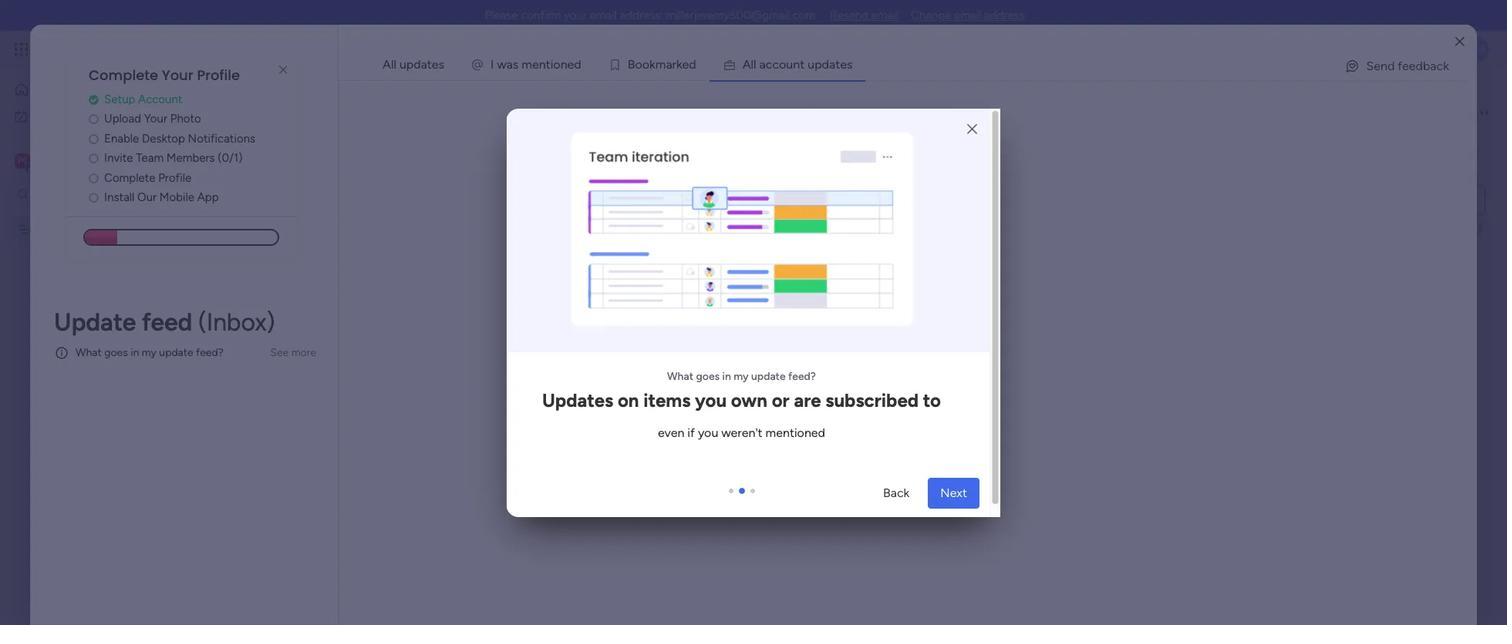 Task type: describe. For each thing, give the bounding box(es) containing it.
your inside to revisit updates you've already read, change the filter at the top left corner of your feed.
[[688, 493, 711, 507]]

to do
[[265, 177, 305, 197]]

one
[[618, 426, 638, 440]]

value,
[[717, 409, 748, 423]]

even if you weren't mentioned
[[658, 426, 825, 441]]

update multiple items at once!
[[505, 384, 696, 401]]

4
[[679, 220, 685, 231]]

circle o image for install
[[89, 192, 99, 204]]

pr email list
[[292, 603, 350, 616]]

1 date from the top
[[669, 209, 692, 223]]

install our mobile app link
[[89, 189, 297, 207]]

click.
[[675, 426, 702, 440]]

do
[[286, 177, 305, 197]]

2 due date field from the top
[[643, 410, 696, 427]]

nov 4
[[658, 220, 685, 231]]

0 horizontal spatial dapulse x slim image
[[274, 61, 292, 79]]

see more button
[[264, 341, 322, 365]]

v2 done deadline image
[[621, 247, 633, 262]]

2 c from the left
[[772, 57, 779, 72]]

complete your profile
[[89, 66, 240, 85]]

change
[[709, 470, 747, 484]]

home button
[[9, 77, 166, 102]]

completed
[[265, 379, 345, 398]]

2 horizontal spatial 1
[[679, 275, 684, 286]]

working on it
[[775, 221, 839, 234]]

goes for what goes in my update feed? updates on items you own or are subscribed to
[[696, 370, 719, 383]]

0 vertical spatial your
[[564, 8, 587, 22]]

already
[[641, 470, 678, 484]]

account
[[138, 92, 182, 106]]

1 horizontal spatial profile
[[197, 66, 240, 85]]

your for photo
[[144, 112, 167, 126]]

p
[[815, 57, 822, 72]]

or inside "select multiple items to update column value, edit or move them in one single click."
[[529, 426, 539, 440]]

1 k from the left
[[649, 57, 655, 72]]

home
[[35, 83, 65, 96]]

all updates
[[383, 57, 444, 72]]

4 o from the left
[[779, 57, 786, 72]]

management inside list box
[[74, 223, 137, 236]]

started
[[799, 440, 835, 453]]

workspace
[[65, 153, 126, 168]]

items for update
[[587, 409, 617, 423]]

items for once!
[[608, 384, 642, 401]]

due for first due date field from the bottom
[[647, 411, 666, 425]]

Completed field
[[261, 379, 349, 399]]

update feed (inbox)
[[54, 308, 275, 337]]

2 k from the left
[[676, 57, 682, 72]]

you inside what goes in my update feed? updates on items you own or are subscribed to
[[695, 390, 726, 412]]

Status field
[[787, 208, 826, 225]]

please
[[485, 8, 518, 22]]

at inside to revisit updates you've already read, change the filter at the top left corner of your feed.
[[797, 470, 807, 484]]

nov for nov 29
[[655, 439, 674, 450]]

time-
[[570, 461, 599, 475]]

complete profile
[[104, 171, 191, 185]]

2 s from the left
[[847, 57, 853, 72]]

or inside what goes in my update feed? updates on items you own or are subscribed to
[[771, 390, 789, 412]]

i w a s m e n t i o n e d
[[491, 57, 581, 72]]

1 horizontal spatial to
[[826, 567, 836, 580]]

d for a l l a c c o u n t u p d a t e s
[[822, 57, 829, 72]]

working
[[775, 221, 815, 234]]

4 a from the left
[[829, 57, 835, 72]]

select
[[505, 409, 539, 423]]

our
[[137, 191, 157, 205]]

resend
[[830, 8, 868, 22]]

v2 search image
[[333, 125, 345, 142]]

m for e
[[522, 57, 532, 72]]

unread
[[590, 411, 669, 440]]

delete
[[695, 567, 726, 580]]

project management inside "field"
[[238, 81, 427, 106]]

selected
[[428, 543, 498, 566]]

work
[[51, 109, 75, 122]]

1 a from the left
[[506, 57, 513, 72]]

1 horizontal spatial task
[[388, 543, 423, 566]]

convert
[[742, 567, 781, 580]]

m for a
[[655, 57, 666, 72]]

0 horizontal spatial update
[[159, 347, 193, 360]]

them
[[575, 426, 602, 440]]

workspace image
[[15, 152, 30, 169]]

3 n from the left
[[793, 57, 800, 72]]

enable desktop notifications link
[[89, 130, 297, 148]]

photo
[[170, 112, 201, 126]]

status
[[791, 209, 822, 223]]

my work button
[[9, 104, 166, 128]]

main table
[[471, 86, 523, 99]]

Owner field
[[557, 208, 597, 225]]

guaranteed time-saver ;)
[[505, 461, 638, 475]]

1 s from the left
[[513, 57, 519, 72]]

project inside "field"
[[238, 81, 300, 106]]

invite
[[104, 151, 133, 165]]

saver
[[599, 461, 627, 475]]

apps
[[851, 567, 877, 580]]

single
[[641, 426, 672, 440]]

multiple for update
[[554, 384, 604, 401]]

back button
[[870, 478, 921, 509]]

what goes in my update feed? updates on items you own or are subscribed to
[[542, 370, 941, 412]]

2 due date from the top
[[647, 411, 692, 425]]

r
[[672, 57, 676, 72]]

1 vertical spatial you
[[697, 426, 718, 441]]

my for what goes in my update feed? updates on items you own or are subscribed to
[[733, 370, 748, 383]]

table button
[[534, 80, 583, 105]]

project inside list box
[[36, 223, 71, 236]]

filter button
[[471, 121, 544, 146]]

1 image
[[1282, 32, 1296, 49]]

task inside button
[[265, 126, 286, 140]]

Project Management field
[[234, 81, 431, 107]]

revisit
[[525, 470, 556, 484]]

main workspace
[[35, 153, 126, 168]]

0 vertical spatial 1
[[668, 127, 673, 140]]

done
[[794, 248, 820, 261]]

move to
[[796, 567, 836, 580]]

column information image
[[869, 210, 882, 223]]

new
[[314, 440, 335, 453]]

marketing
[[265, 542, 337, 561]]

a l l a c c o u n t u p d a t e s
[[742, 57, 853, 72]]

Marketing Team field
[[261, 542, 385, 562]]

b o o k m a r k e d
[[628, 57, 696, 72]]

1 l from the left
[[751, 57, 754, 72]]

1 o from the left
[[553, 57, 560, 72]]

table inside button
[[497, 86, 523, 99]]

dec
[[659, 275, 677, 286]]

email
[[307, 603, 333, 616]]

nov for nov 4
[[658, 220, 676, 231]]

4 e from the left
[[840, 57, 847, 72]]

check circle image
[[89, 94, 99, 106]]

1 n from the left
[[539, 57, 546, 72]]

interns
[[337, 440, 370, 453]]

workspace selection element
[[15, 152, 129, 172]]

project management inside list box
[[36, 223, 137, 236]]

circle o image for enable
[[89, 133, 99, 145]]

upload
[[104, 112, 141, 126]]

move
[[796, 567, 823, 580]]

multiple for select
[[542, 409, 584, 423]]

due for 2nd due date field from the bottom
[[647, 209, 666, 223]]

via
[[1441, 222, 1455, 235]]

resend email
[[830, 8, 899, 22]]

2 a from the left
[[666, 57, 672, 72]]

2 t from the left
[[800, 57, 805, 72]]

w
[[497, 57, 506, 72]]

1 vertical spatial dapulse x slim image
[[967, 121, 977, 138]]

31
[[675, 327, 686, 341]]

dec 1
[[659, 275, 684, 286]]

app
[[197, 191, 219, 205]]

subscribed
[[825, 390, 918, 412]]

complete profile link
[[89, 170, 297, 187]]

are
[[794, 390, 821, 412]]

send
[[1366, 59, 1395, 73]]

email:
[[1457, 222, 1485, 235]]

3 a from the left
[[759, 57, 766, 72]]

0 vertical spatial at
[[645, 384, 658, 401]]

hire
[[292, 440, 312, 453]]

update for updates
[[751, 370, 785, 383]]

see more
[[270, 346, 316, 359]]

in for what goes in my update feed?
[[130, 347, 139, 360]]

your for profile
[[162, 66, 193, 85]]

i
[[491, 57, 494, 72]]



Task type: locate. For each thing, give the bounding box(es) containing it.
0 horizontal spatial to
[[265, 177, 282, 197]]

1 right dec
[[679, 275, 684, 286]]

1 horizontal spatial or
[[771, 390, 789, 412]]

1 due from the top
[[647, 209, 666, 223]]

my for what goes in my update feed?
[[142, 347, 156, 360]]

update
[[159, 347, 193, 360], [751, 370, 785, 383], [634, 409, 672, 423]]

multiple up "move"
[[542, 409, 584, 423]]

update for update multiple items at once!
[[505, 384, 551, 401]]

1 due date from the top
[[647, 209, 692, 223]]

m left the i
[[522, 57, 532, 72]]

3 circle o image from the top
[[89, 192, 99, 204]]

l right a
[[754, 57, 756, 72]]

feed? for what goes in my update feed? updates on items you own or are subscribed to
[[788, 370, 816, 383]]

what inside what goes in my update feed? updates on items you own or are subscribed to
[[667, 370, 693, 383]]

0 vertical spatial team
[[136, 151, 164, 165]]

filter
[[770, 470, 794, 484]]

complete for complete your profile
[[89, 66, 158, 85]]

circle o image inside upload your photo link
[[89, 114, 99, 125]]

0 vertical spatial due
[[647, 209, 666, 223]]

circle o image inside complete profile 'link'
[[89, 173, 99, 184]]

1 horizontal spatial team
[[340, 542, 381, 561]]

1 due date field from the top
[[643, 208, 696, 225]]

0 vertical spatial feed?
[[196, 347, 223, 360]]

1 horizontal spatial your
[[688, 493, 711, 507]]

0 horizontal spatial n
[[539, 57, 546, 72]]

1 horizontal spatial to
[[510, 470, 522, 484]]

in left one
[[605, 426, 615, 440]]

on inside what goes in my update feed? updates on items you own or are subscribed to
[[617, 390, 639, 412]]

items up even
[[643, 390, 690, 412]]

monthly sync
[[292, 276, 358, 289]]

2 due from the top
[[647, 411, 666, 425]]

update up select
[[505, 384, 551, 401]]

0 vertical spatial it
[[832, 221, 839, 234]]

feed? for what goes in my update feed?
[[196, 347, 223, 360]]

1 m from the left
[[522, 57, 532, 72]]

feedback
[[1398, 59, 1449, 73]]

0 horizontal spatial what
[[76, 347, 102, 360]]

m left r
[[655, 57, 666, 72]]

0 vertical spatial circle o image
[[89, 114, 99, 125]]

new task
[[240, 126, 286, 140]]

circle o image up the workspace
[[89, 133, 99, 145]]

on right working
[[817, 221, 830, 234]]

n left p
[[793, 57, 800, 72]]

0 vertical spatial nov
[[658, 220, 676, 231]]

t right p
[[835, 57, 840, 72]]

to inside "select multiple items to update column value, edit or move them in one single click."
[[620, 409, 631, 423]]

on up one
[[617, 390, 639, 412]]

main right workspace icon
[[35, 153, 63, 168]]

table inside button
[[546, 86, 571, 99]]

2 horizontal spatial to
[[923, 390, 941, 412]]

nov left 4
[[658, 220, 676, 231]]

t
[[546, 57, 550, 72], [800, 57, 805, 72], [835, 57, 840, 72]]

b
[[628, 57, 635, 72]]

1 u from the left
[[786, 57, 793, 72]]

update up single
[[634, 409, 672, 423]]

0 horizontal spatial goes
[[104, 347, 128, 360]]

0 vertical spatial task
[[265, 126, 286, 140]]

invite team members (0/1)
[[104, 151, 243, 165]]

0 horizontal spatial profile
[[158, 171, 191, 185]]

2 l from the left
[[754, 57, 756, 72]]

1 vertical spatial multiple
[[542, 409, 584, 423]]

add view image
[[592, 87, 598, 98]]

0 vertical spatial the
[[750, 470, 767, 484]]

1 horizontal spatial project
[[238, 81, 300, 106]]

i
[[550, 57, 553, 72]]

project management up v2 search image
[[238, 81, 427, 106]]

2 horizontal spatial in
[[722, 370, 731, 383]]

e right p
[[840, 57, 847, 72]]

setup account
[[104, 92, 182, 106]]

0 horizontal spatial main
[[35, 153, 63, 168]]

1 vertical spatial team
[[340, 542, 381, 561]]

1 up list
[[343, 548, 353, 576]]

a right a
[[759, 57, 766, 72]]

setup
[[104, 92, 135, 106]]

the left filter
[[750, 470, 767, 484]]

2 date from the top
[[669, 411, 692, 425]]

project down search in workspace field
[[36, 223, 71, 236]]

0 horizontal spatial at
[[645, 384, 658, 401]]

update up "own"
[[751, 370, 785, 383]]

main inside button
[[471, 86, 495, 99]]

1 horizontal spatial k
[[676, 57, 682, 72]]

to
[[923, 390, 941, 412], [620, 409, 631, 423], [826, 567, 836, 580]]

circle o image inside invite team members (0/1) link
[[89, 153, 99, 165]]

address:
[[620, 8, 663, 22]]

0 vertical spatial due date field
[[643, 208, 696, 225]]

0 horizontal spatial to
[[620, 409, 631, 423]]

own
[[731, 390, 767, 412]]

meeting
[[328, 248, 368, 261]]

items inside "select multiple items to update column value, edit or move them in one single click."
[[587, 409, 617, 423]]

2 m from the left
[[655, 57, 666, 72]]

complete
[[89, 66, 158, 85], [104, 171, 155, 185]]

profile inside 'link'
[[158, 171, 191, 185]]

1 vertical spatial update
[[751, 370, 785, 383]]

1 vertical spatial date
[[669, 411, 692, 425]]

update down feed
[[159, 347, 193, 360]]

management inside "field"
[[304, 81, 427, 106]]

no unread updates
[[551, 411, 767, 440]]

to right move
[[826, 567, 836, 580]]

goes up once!
[[696, 370, 719, 383]]

m
[[18, 154, 27, 167]]

Due Date field
[[643, 208, 696, 225], [643, 410, 696, 427]]

on
[[817, 221, 830, 234], [617, 390, 639, 412]]

circle o image left install
[[89, 192, 99, 204]]

management down all
[[304, 81, 427, 106]]

dapulse x slim image
[[274, 61, 292, 79], [967, 121, 977, 138]]

hide
[[635, 127, 658, 140]]

my
[[34, 109, 49, 122]]

write updates via email:
[[1370, 222, 1485, 235]]

team right marketing
[[340, 542, 381, 561]]

1 horizontal spatial t
[[800, 57, 805, 72]]

3 t from the left
[[835, 57, 840, 72]]

it
[[832, 221, 839, 234], [742, 490, 749, 504]]

2 n from the left
[[560, 57, 567, 72]]

u left p
[[786, 57, 793, 72]]

sync
[[334, 276, 358, 289]]

e right the i
[[567, 57, 574, 72]]

team for invite
[[136, 151, 164, 165]]

to inside to do field
[[265, 177, 282, 197]]

1 vertical spatial at
[[797, 470, 807, 484]]

2 email from the left
[[871, 8, 899, 22]]

l down millerjeremy500@gmail.com
[[751, 57, 754, 72]]

update up what goes in my update feed?
[[54, 308, 136, 337]]

address
[[984, 8, 1025, 22]]

option
[[0, 215, 197, 218]]

o left p
[[779, 57, 786, 72]]

0 horizontal spatial update
[[54, 308, 136, 337]]

or left are
[[771, 390, 789, 412]]

email left address:
[[590, 8, 617, 22]]

circle o image left invite
[[89, 153, 99, 165]]

tab list
[[369, 49, 1471, 80]]

it right the "status" field on the right
[[832, 221, 839, 234]]

1 circle o image from the top
[[89, 114, 99, 125]]

0 horizontal spatial feed?
[[196, 347, 223, 360]]

1 d from the left
[[574, 57, 581, 72]]

resend email link
[[830, 8, 899, 22]]

project up new task
[[238, 81, 300, 106]]

close image
[[1455, 36, 1465, 47]]

feed? down (inbox)
[[196, 347, 223, 360]]

in
[[130, 347, 139, 360], [722, 370, 731, 383], [605, 426, 615, 440]]

my down update feed (inbox)
[[142, 347, 156, 360]]

write
[[1370, 222, 1396, 235]]

2 e from the left
[[567, 57, 574, 72]]

due left 4
[[647, 209, 666, 223]]

1 horizontal spatial m
[[655, 57, 666, 72]]

1 vertical spatial the
[[577, 493, 594, 507]]

in down update feed (inbox)
[[130, 347, 139, 360]]

0 horizontal spatial or
[[529, 426, 539, 440]]

your right of
[[688, 493, 711, 507]]

items inside what goes in my update feed? updates on items you own or are subscribed to
[[643, 390, 690, 412]]

circle o image down the workspace
[[89, 173, 99, 184]]

due up single
[[647, 411, 666, 425]]

0 horizontal spatial management
[[74, 223, 137, 236]]

n left the i
[[539, 57, 546, 72]]

feed? inside what goes in my update feed? updates on items you own or are subscribed to
[[788, 370, 816, 383]]

or
[[771, 390, 789, 412], [529, 426, 539, 440]]

circle o image for upload
[[89, 114, 99, 125]]

what for what goes in my update feed?
[[76, 347, 102, 360]]

;)
[[630, 461, 638, 475]]

1 vertical spatial nov
[[655, 439, 674, 450]]

0 vertical spatial due date
[[647, 209, 692, 223]]

s right p
[[847, 57, 853, 72]]

0 vertical spatial what
[[76, 347, 102, 360]]

0 horizontal spatial it
[[742, 490, 749, 504]]

1 horizontal spatial d
[[689, 57, 696, 72]]

Search in workspace field
[[32, 185, 129, 203]]

lottie animation image
[[493, 108, 989, 352]]

0 horizontal spatial u
[[786, 57, 793, 72]]

1 circle o image from the top
[[89, 153, 99, 165]]

d for i w a s m e n t i o n e d
[[574, 57, 581, 72]]

to inside what goes in my update feed? updates on items you own or are subscribed to
[[923, 390, 941, 412]]

n right the i
[[560, 57, 567, 72]]

1 horizontal spatial my
[[733, 370, 748, 383]]

goes inside what goes in my update feed? updates on items you own or are subscribed to
[[696, 370, 719, 383]]

circle o image inside enable desktop notifications link
[[89, 133, 99, 145]]

install
[[104, 191, 134, 205]]

your up the setup account link
[[162, 66, 193, 85]]

1 horizontal spatial n
[[560, 57, 567, 72]]

(0/1)
[[218, 151, 243, 165]]

3 o from the left
[[642, 57, 649, 72]]

your down account
[[144, 112, 167, 126]]

in inside "select multiple items to update column value, edit or move them in one single click."
[[605, 426, 615, 440]]

members
[[166, 151, 215, 165]]

t left p
[[800, 57, 805, 72]]

email for change email address
[[954, 8, 981, 22]]

items
[[608, 384, 642, 401], [643, 390, 690, 412], [587, 409, 617, 423]]

kickoff meeting
[[292, 248, 368, 261]]

1 horizontal spatial on
[[817, 221, 830, 234]]

a right b
[[666, 57, 672, 72]]

1 vertical spatial due date
[[647, 411, 692, 425]]

0 horizontal spatial email
[[590, 8, 617, 22]]

or right edit
[[529, 426, 539, 440]]

complete up setup
[[89, 66, 158, 85]]

t up table button
[[546, 57, 550, 72]]

the left top
[[577, 493, 594, 507]]

1 vertical spatial 1
[[679, 275, 684, 286]]

2 o from the left
[[635, 57, 642, 72]]

table down the w
[[497, 86, 523, 99]]

0 vertical spatial circle o image
[[89, 153, 99, 165]]

items up the them
[[587, 409, 617, 423]]

a right i
[[506, 57, 513, 72]]

e
[[532, 57, 539, 72], [567, 57, 574, 72], [682, 57, 689, 72], [840, 57, 847, 72]]

0 horizontal spatial table
[[497, 86, 523, 99]]

updates inside to revisit updates you've already read, change the filter at the top left corner of your feed.
[[559, 470, 601, 484]]

circle o image
[[89, 114, 99, 125], [89, 133, 99, 145], [89, 192, 99, 204]]

monthly
[[292, 276, 331, 289]]

1 email from the left
[[590, 8, 617, 22]]

main for main table
[[471, 86, 495, 99]]

o right b
[[642, 57, 649, 72]]

2 circle o image from the top
[[89, 133, 99, 145]]

main inside workspace selection element
[[35, 153, 63, 168]]

0 vertical spatial dapulse x slim image
[[274, 61, 292, 79]]

mobile
[[160, 191, 194, 205]]

2 table from the left
[[546, 86, 571, 99]]

0 horizontal spatial your
[[564, 8, 587, 22]]

circle o image inside install our mobile app "link"
[[89, 192, 99, 204]]

to for to do
[[265, 177, 282, 197]]

o left r
[[635, 57, 642, 72]]

hide / 1
[[635, 127, 673, 140]]

team inside field
[[340, 542, 381, 561]]

e right r
[[682, 57, 689, 72]]

in for what goes in my update feed? updates on items you own or are subscribed to
[[722, 370, 731, 383]]

project management down search in workspace field
[[36, 223, 137, 236]]

1 c from the left
[[766, 57, 772, 72]]

3 e from the left
[[682, 57, 689, 72]]

1 vertical spatial my
[[733, 370, 748, 383]]

new
[[240, 126, 262, 140]]

profile down invite team members (0/1)
[[158, 171, 191, 185]]

0 vertical spatial multiple
[[554, 384, 604, 401]]

main down i
[[471, 86, 495, 99]]

to right subscribed
[[923, 390, 941, 412]]

feed? up are
[[788, 370, 816, 383]]

1 vertical spatial update
[[505, 384, 551, 401]]

1 table from the left
[[497, 86, 523, 99]]

it right got
[[742, 490, 749, 504]]

1 vertical spatial goes
[[696, 370, 719, 383]]

circle o image down check circle image at the left of the page
[[89, 114, 99, 125]]

date left column information image
[[669, 209, 692, 223]]

jeremy miller image
[[1464, 37, 1489, 62]]

date element
[[928, 409, 960, 428]]

task right new
[[265, 126, 286, 140]]

multiple up no
[[554, 384, 604, 401]]

0 horizontal spatial 1
[[343, 548, 353, 576]]

1 right /
[[668, 127, 673, 140]]

0 horizontal spatial in
[[130, 347, 139, 360]]

1 horizontal spatial management
[[304, 81, 427, 106]]

complete up install
[[104, 171, 155, 185]]

profile up the setup account link
[[197, 66, 240, 85]]

multiple inside "select multiple items to update column value, edit or move them in one single click."
[[542, 409, 584, 423]]

you
[[695, 390, 726, 412], [697, 426, 718, 441]]

3 email from the left
[[954, 8, 981, 22]]

circle o image
[[89, 153, 99, 165], [89, 173, 99, 184]]

update inside "select multiple items to update column value, edit or move them in one single click."
[[634, 409, 672, 423]]

main for main workspace
[[35, 153, 63, 168]]

date up click.
[[669, 411, 692, 425]]

at
[[645, 384, 658, 401], [797, 470, 807, 484]]

feed.
[[714, 493, 740, 507]]

goes down update feed (inbox)
[[104, 347, 128, 360]]

0 vertical spatial on
[[817, 221, 830, 234]]

1 vertical spatial what
[[667, 370, 693, 383]]

0 horizontal spatial team
[[136, 151, 164, 165]]

0 vertical spatial in
[[130, 347, 139, 360]]

0 horizontal spatial s
[[513, 57, 519, 72]]

lottie animation element
[[493, 108, 989, 352], [535, 152, 782, 399]]

1 vertical spatial due date field
[[643, 410, 696, 427]]

my inside what goes in my update feed? updates on items you own or are subscribed to
[[733, 370, 748, 383]]

circle o image for complete
[[89, 173, 99, 184]]

0 vertical spatial update
[[159, 347, 193, 360]]

due date left column information image
[[647, 209, 692, 223]]

my up "own"
[[733, 370, 748, 383]]

upload your photo
[[104, 112, 201, 126]]

column information image
[[703, 210, 715, 223]]

not started
[[778, 440, 835, 453]]

1 vertical spatial your
[[144, 112, 167, 126]]

next
[[940, 486, 967, 501]]

0 vertical spatial you
[[695, 390, 726, 412]]

0 vertical spatial project
[[238, 81, 300, 106]]

s right the w
[[513, 57, 519, 72]]

in inside what goes in my update feed? updates on items you own or are subscribed to
[[722, 370, 731, 383]]

your right the confirm
[[564, 8, 587, 22]]

more
[[291, 346, 316, 359]]

1 horizontal spatial update
[[634, 409, 672, 423]]

see
[[270, 346, 289, 359]]

0 vertical spatial complete
[[89, 66, 158, 85]]

1 e from the left
[[532, 57, 539, 72]]

at left once!
[[645, 384, 658, 401]]

hire new interns
[[292, 440, 370, 453]]

2 vertical spatial 1
[[343, 548, 353, 576]]

circle o image for invite
[[89, 153, 99, 165]]

team up complete profile
[[136, 151, 164, 165]]

task selected
[[388, 543, 498, 566]]

2 d from the left
[[689, 57, 696, 72]]

email for resend email
[[871, 8, 899, 22]]

0 vertical spatial project management
[[238, 81, 427, 106]]

to inside to revisit updates you've already read, change the filter at the top left corner of your feed.
[[510, 470, 522, 484]]

goes
[[104, 347, 128, 360], [696, 370, 719, 383]]

next button
[[928, 478, 979, 509]]

what for what goes in my update feed? updates on items you own or are subscribed to
[[667, 370, 693, 383]]

at right filter
[[797, 470, 807, 484]]

add view image
[[1473, 147, 1479, 158]]

a right p
[[829, 57, 835, 72]]

0 horizontal spatial on
[[617, 390, 639, 412]]

1 t from the left
[[546, 57, 550, 72]]

1 vertical spatial task
[[388, 543, 423, 566]]

pr
[[292, 603, 305, 616]]

select product image
[[14, 42, 29, 57]]

task left selected
[[388, 543, 423, 566]]

c
[[766, 57, 772, 72], [772, 57, 779, 72]]

invite team members (0/1) link
[[89, 150, 297, 167]]

to up one
[[620, 409, 631, 423]]

1 vertical spatial feed?
[[788, 370, 816, 383]]

kickoff
[[292, 248, 326, 261]]

send feedback
[[1366, 59, 1449, 73]]

0 vertical spatial date
[[669, 209, 692, 223]]

new task button
[[234, 121, 292, 146]]

email right change
[[954, 8, 981, 22]]

2 u from the left
[[808, 57, 815, 72]]

oct
[[652, 327, 672, 341]]

29
[[676, 439, 688, 450]]

1 horizontal spatial email
[[871, 8, 899, 22]]

1 horizontal spatial feed?
[[788, 370, 816, 383]]

1 horizontal spatial it
[[832, 221, 839, 234]]

column
[[675, 409, 714, 423]]

items up "select multiple items to update column value, edit or move them in one single click."
[[608, 384, 642, 401]]

None field
[[557, 410, 597, 427], [787, 410, 826, 427], [557, 410, 597, 427], [787, 410, 826, 427]]

1 horizontal spatial s
[[847, 57, 853, 72]]

2 vertical spatial circle o image
[[89, 192, 99, 204]]

1 horizontal spatial main
[[471, 86, 495, 99]]

project management list box
[[0, 213, 197, 450]]

task
[[265, 126, 286, 140], [388, 543, 423, 566]]

to for to revisit updates you've already read, change the filter at the top left corner of your feed.
[[510, 470, 522, 484]]

3 d from the left
[[822, 57, 829, 72]]

project
[[238, 81, 300, 106], [36, 223, 71, 236]]

to left do
[[265, 177, 282, 197]]

complete inside 'link'
[[104, 171, 155, 185]]

due date
[[647, 209, 692, 223], [647, 411, 692, 425]]

2 circle o image from the top
[[89, 173, 99, 184]]

it inside got it link
[[742, 490, 749, 504]]

nov left the 29
[[655, 439, 674, 450]]

group
[[728, 489, 754, 495]]

to left revisit
[[510, 470, 522, 484]]

oct 31
[[652, 327, 686, 341]]

owner
[[561, 209, 593, 223]]

goes for what goes in my update feed?
[[104, 347, 128, 360]]

1 vertical spatial complete
[[104, 171, 155, 185]]

e left the i
[[532, 57, 539, 72]]

0 horizontal spatial the
[[577, 493, 594, 507]]

sort
[[573, 127, 594, 140]]

update for value,
[[634, 409, 672, 423]]

email right 'resend'
[[871, 8, 899, 22]]

a
[[506, 57, 513, 72], [666, 57, 672, 72], [759, 57, 766, 72], [829, 57, 835, 72]]

tab list containing all updates
[[369, 49, 1471, 80]]

table down the i
[[546, 86, 571, 99]]

1 vertical spatial project
[[36, 223, 71, 236]]

team for marketing
[[340, 542, 381, 561]]

update inside what goes in my update feed? updates on items you own or are subscribed to
[[751, 370, 785, 383]]

1 horizontal spatial u
[[808, 57, 815, 72]]

1 vertical spatial main
[[35, 153, 63, 168]]

0 vertical spatial goes
[[104, 347, 128, 360]]

management down install
[[74, 223, 137, 236]]

change email address
[[911, 8, 1025, 22]]

not
[[778, 440, 797, 453]]

update for update feed (inbox)
[[54, 308, 136, 337]]

1 vertical spatial management
[[74, 223, 137, 236]]

s
[[513, 57, 519, 72], [847, 57, 853, 72]]

To Do field
[[261, 177, 309, 197]]

install our mobile app
[[104, 191, 219, 205]]

a
[[742, 57, 751, 72]]

due date up even
[[647, 411, 692, 425]]

in up value,
[[722, 370, 731, 383]]

complete for complete profile
[[104, 171, 155, 185]]

2 horizontal spatial d
[[822, 57, 829, 72]]

u right a
[[808, 57, 815, 72]]

angle down image
[[300, 128, 307, 139]]

0 vertical spatial my
[[142, 347, 156, 360]]



Task type: vqa. For each thing, say whether or not it's contained in the screenshot.
v2 user feedback icon at the right of page
no



